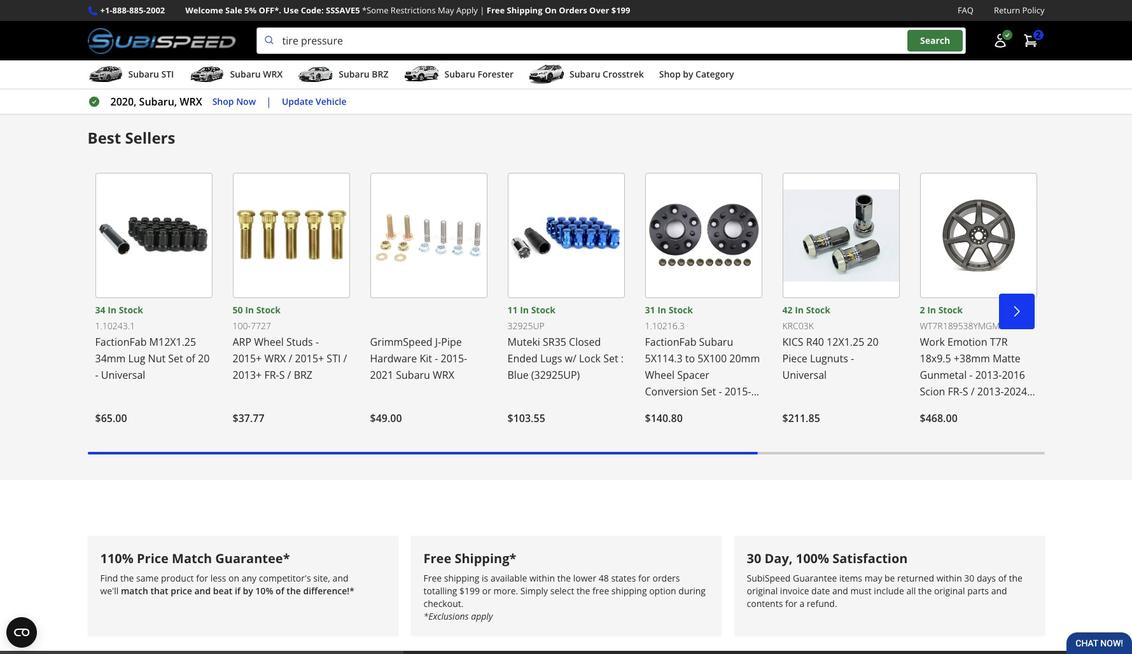 Task type: vqa. For each thing, say whether or not it's contained in the screenshot.


Task type: locate. For each thing, give the bounding box(es) containing it.
- right studs
[[316, 335, 319, 349]]

shop inside dropdown button
[[659, 68, 681, 80]]

factionfab for 5x114.3
[[645, 335, 697, 349]]

subispeed
[[747, 573, 791, 585]]

1 vertical spatial free
[[424, 551, 451, 568]]

within right returned
[[937, 573, 962, 585]]

0 vertical spatial $199
[[611, 4, 630, 16]]

20 right nut
[[198, 352, 210, 366]]

stock inside 50 in stock 100-7727 arp wheel studs - 2015+ wrx / 2015+ sti / 2013+ fr-s / brz
[[256, 304, 281, 316]]

subaru left the forester
[[445, 68, 475, 80]]

0 vertical spatial brz
[[372, 68, 389, 80]]

totalling
[[424, 585, 457, 597]]

shipping down states
[[612, 585, 647, 597]]

stock inside 11 in stock 32925up muteki sr35 closed ended lugs w/ lock set : blue (32925up)
[[531, 304, 556, 316]]

kics r40 12x1.25 20 piece lugnuts - universal image
[[782, 173, 900, 299]]

wrx down a subaru wrx thumbnail image
[[180, 95, 202, 109]]

0 horizontal spatial wheel
[[254, 335, 284, 349]]

2002
[[146, 4, 165, 16]]

0 vertical spatial &
[[137, 45, 144, 59]]

subaru down wheels & accessories
[[128, 68, 159, 80]]

0 horizontal spatial within
[[529, 573, 555, 585]]

0 horizontal spatial universal
[[101, 369, 145, 383]]

1 horizontal spatial fr-
[[948, 385, 963, 399]]

brz inside 50 in stock 100-7727 arp wheel studs - 2015+ wrx / 2015+ sti / 2013+ fr-s / brz
[[294, 369, 312, 383]]

50 in stock 100-7727 arp wheel studs - 2015+ wrx / 2015+ sti / 2013+ fr-s / brz
[[233, 304, 347, 383]]

2015+ up 2013+
[[233, 352, 262, 366]]

1 horizontal spatial $199
[[611, 4, 630, 16]]

1 horizontal spatial within
[[937, 573, 962, 585]]

more.
[[494, 585, 518, 597]]

subaru brz
[[339, 68, 389, 80]]

search
[[920, 35, 950, 47]]

guarantee*
[[215, 551, 290, 568]]

2015- inside 31 in stock 1.10216.3 factionfab subaru 5x114.3 to 5x100 20mm wheel spacer conversion set - 2015- 2021 subaru wrx & sti
[[725, 385, 751, 399]]

stock inside 42 in stock krc03k kics r40 12x1.25 20 piece lugnuts - universal
[[806, 304, 831, 316]]

factionfab inside 31 in stock 1.10216.3 factionfab subaru 5x114.3 to 5x100 20mm wheel spacer conversion set - 2015- 2021 subaru wrx & sti
[[645, 335, 697, 349]]

in for muteki sr35 closed ended lugs w/ lock set : blue (32925up)
[[520, 304, 529, 316]]

0 vertical spatial fr-
[[264, 369, 279, 383]]

0 vertical spatial by
[[683, 68, 693, 80]]

0 horizontal spatial sti
[[161, 68, 174, 80]]

1 horizontal spatial sti
[[327, 352, 341, 366]]

2 down policy
[[1036, 29, 1041, 41]]

fr-
[[264, 369, 279, 383], [948, 385, 963, 399]]

1 horizontal spatial set
[[603, 352, 618, 366]]

1 vertical spatial s
[[963, 385, 968, 399]]

- down 12x1.25
[[851, 352, 854, 366]]

orders
[[653, 573, 680, 585]]

0 horizontal spatial fr-
[[264, 369, 279, 383]]

factionfab m12x1.25 34mm lug nut set of 20 - universal image
[[95, 173, 212, 299]]

kics
[[782, 335, 804, 349]]

fr- down gunmetal
[[948, 385, 963, 399]]

universal down the 34mm
[[101, 369, 145, 383]]

2 vertical spatial free
[[424, 573, 442, 585]]

2 horizontal spatial sti
[[742, 402, 756, 416]]

1 horizontal spatial for
[[638, 573, 650, 585]]

subaru up 'toyota'
[[920, 402, 954, 416]]

over
[[589, 4, 609, 16]]

for
[[196, 573, 208, 585], [638, 573, 650, 585], [785, 598, 797, 610]]

2 universal from the left
[[782, 369, 827, 383]]

2015- inside grimmspeed j-pipe hardware kit - 2015- 2021 subaru wrx
[[441, 352, 467, 366]]

$199 left or
[[460, 585, 480, 597]]

2 stock from the left
[[256, 304, 281, 316]]

6 stock from the left
[[938, 304, 963, 316]]

s inside 50 in stock 100-7727 arp wheel studs - 2015+ wrx / 2015+ sti / 2013+ fr-s / brz
[[279, 369, 285, 383]]

*exclusions
[[424, 611, 469, 623]]

| right now
[[266, 95, 272, 109]]

include
[[874, 585, 904, 597]]

| right apply in the left of the page
[[480, 4, 485, 16]]

set down m12x1.25
[[168, 352, 183, 366]]

stock inside 34 in stock 1.10243.1 factionfab m12x1.25 34mm lug nut set of 20 - universal
[[119, 304, 143, 316]]

0 vertical spatial of
[[186, 352, 195, 366]]

$199 right "over"
[[611, 4, 630, 16]]

1 horizontal spatial original
[[934, 585, 965, 597]]

subaru
[[128, 68, 159, 80], [230, 68, 261, 80], [339, 68, 370, 80], [445, 68, 475, 80], [570, 68, 600, 80], [699, 335, 733, 349], [396, 369, 430, 383], [671, 402, 705, 416], [920, 402, 954, 416]]

1 horizontal spatial 2
[[1036, 29, 1041, 41]]

a subaru crosstrek thumbnail image image
[[529, 65, 565, 84]]

ended
[[508, 352, 538, 366]]

0 horizontal spatial brz
[[294, 369, 312, 383]]

in inside 42 in stock krc03k kics r40 12x1.25 20 piece lugnuts - universal
[[795, 304, 804, 316]]

4 in from the left
[[658, 304, 666, 316]]

$103.55
[[508, 412, 545, 426]]

5 stock from the left
[[806, 304, 831, 316]]

0 vertical spatial shop
[[659, 68, 681, 80]]

- down 5x100
[[719, 385, 722, 399]]

for right states
[[638, 573, 650, 585]]

0 horizontal spatial 2015+
[[233, 352, 262, 366]]

$468.00
[[920, 412, 958, 426]]

1 universal from the left
[[101, 369, 145, 383]]

set down spacer
[[701, 385, 716, 399]]

in inside 2 in stock wt7r189538ymgm work emotion t7r 18x9.5 +38mm matte gunmetal - 2013-2016 scion fr-s / 2013-2024 subaru brz / 2017-2024 toyota
[[927, 304, 936, 316]]

stock up wt7r189538ymgm
[[938, 304, 963, 316]]

subaru down the "kit"
[[396, 369, 430, 383]]

return
[[994, 4, 1020, 16]]

subaru left crosstrek
[[570, 68, 600, 80]]

1 vertical spatial 2
[[920, 304, 925, 316]]

must
[[851, 585, 872, 597]]

- inside 50 in stock 100-7727 arp wheel studs - 2015+ wrx / 2015+ sti / 2013+ fr-s / brz
[[316, 335, 319, 349]]

select
[[550, 585, 574, 597]]

arp
[[233, 335, 251, 349]]

0 horizontal spatial of
[[186, 352, 195, 366]]

in for kics r40 12x1.25 20 piece lugnuts - universal
[[795, 304, 804, 316]]

items
[[839, 573, 862, 585]]

0 horizontal spatial &
[[137, 45, 144, 59]]

sssave5
[[326, 4, 360, 16]]

1 vertical spatial $199
[[460, 585, 480, 597]]

2 inside 2 in stock wt7r189538ymgm work emotion t7r 18x9.5 +38mm matte gunmetal - 2013-2016 scion fr-s / 2013-2024 subaru brz / 2017-2024 toyota
[[920, 304, 925, 316]]

stock for m12x1.25
[[119, 304, 143, 316]]

0 vertical spatial s
[[279, 369, 285, 383]]

0 vertical spatial sti
[[161, 68, 174, 80]]

1 horizontal spatial wheel
[[645, 369, 675, 383]]

shipping
[[507, 4, 543, 16]]

sti inside "dropdown button"
[[161, 68, 174, 80]]

in for factionfab subaru 5x114.3 to 5x100 20mm wheel spacer conversion set - 2015- 2021 subaru wrx & sti
[[658, 304, 666, 316]]

5 in from the left
[[795, 304, 804, 316]]

the right days
[[1009, 573, 1023, 585]]

grimmspeed
[[370, 335, 433, 349]]

date
[[812, 585, 830, 597]]

by left category
[[683, 68, 693, 80]]

0 horizontal spatial shipping
[[444, 573, 480, 585]]

+1-888-885-2002 link
[[100, 4, 165, 17]]

wrx down j-
[[433, 369, 454, 383]]

0 vertical spatial 2024
[[1004, 385, 1027, 399]]

30 up subispeed
[[747, 551, 761, 568]]

by
[[683, 68, 693, 80], [243, 585, 253, 597]]

factionfab for 34mm
[[95, 335, 147, 349]]

1 vertical spatial &
[[732, 402, 739, 416]]

shop for shop by category
[[659, 68, 681, 80]]

1 vertical spatial shop
[[212, 95, 234, 107]]

in for arp wheel studs - 2015+ wrx / 2015+ sti / 2013+ fr-s / brz
[[245, 304, 254, 316]]

wrx down spacer
[[708, 402, 729, 416]]

brz inside dropdown button
[[372, 68, 389, 80]]

search button
[[908, 30, 963, 51]]

closed
[[569, 335, 601, 349]]

& down 20mm at the bottom of the page
[[732, 402, 739, 416]]

any
[[242, 573, 257, 585]]

0 horizontal spatial factionfab
[[95, 335, 147, 349]]

2013- up "2017-"
[[977, 385, 1004, 399]]

wheel down 7727
[[254, 335, 284, 349]]

1 horizontal spatial factionfab
[[645, 335, 697, 349]]

shop by category button
[[659, 63, 734, 89]]

- down +38mm
[[969, 369, 973, 383]]

0 vertical spatial 2021
[[370, 369, 393, 383]]

1 horizontal spatial universal
[[782, 369, 827, 383]]

$199
[[611, 4, 630, 16], [460, 585, 480, 597]]

34
[[95, 304, 105, 316]]

1 vertical spatial 2024
[[1011, 402, 1034, 416]]

subaru up now
[[230, 68, 261, 80]]

wrx inside 50 in stock 100-7727 arp wheel studs - 2015+ wrx / 2015+ sti / 2013+ fr-s / brz
[[264, 352, 286, 366]]

work emotion t7r 18x9.5 +38mm matte gunmetal - 2013-2016 scion fr-s / 2013-2024 subaru brz / 2017-2024 toyota image
[[920, 173, 1037, 299]]

factionfab down 1.10216.3
[[645, 335, 697, 349]]

by inside dropdown button
[[683, 68, 693, 80]]

48
[[599, 573, 609, 585]]

2 vertical spatial sti
[[742, 402, 756, 416]]

- down the 34mm
[[95, 369, 98, 383]]

2 inside button
[[1036, 29, 1041, 41]]

wheel down 5x114.3
[[645, 369, 675, 383]]

s inside 2 in stock wt7r189538ymgm work emotion t7r 18x9.5 +38mm matte gunmetal - 2013-2016 scion fr-s / 2013-2024 subaru brz / 2017-2024 toyota
[[963, 385, 968, 399]]

0 horizontal spatial s
[[279, 369, 285, 383]]

wrx up update
[[263, 68, 283, 80]]

:
[[621, 352, 624, 366]]

2 vertical spatial of
[[276, 585, 284, 597]]

0 horizontal spatial shop
[[212, 95, 234, 107]]

31 in stock 1.10216.3 factionfab subaru 5x114.3 to 5x100 20mm wheel spacer conversion set - 2015- 2021 subaru wrx & sti
[[645, 304, 760, 416]]

the up match on the bottom of the page
[[120, 573, 134, 585]]

0 vertical spatial 2
[[1036, 29, 1041, 41]]

0 horizontal spatial 2
[[920, 304, 925, 316]]

2 horizontal spatial for
[[785, 598, 797, 610]]

2 horizontal spatial set
[[701, 385, 716, 399]]

button image
[[993, 33, 1008, 48]]

brz left "2017-"
[[957, 402, 975, 416]]

1 vertical spatial of
[[998, 573, 1007, 585]]

1 vertical spatial 30
[[964, 573, 975, 585]]

50
[[233, 304, 243, 316]]

grimmspeed j-pipe hardware kit - 2015-2021 subaru wrx image
[[370, 173, 487, 299]]

4 stock from the left
[[669, 304, 693, 316]]

1 vertical spatial fr-
[[948, 385, 963, 399]]

- inside 42 in stock krc03k kics r40 12x1.25 20 piece lugnuts - universal
[[851, 352, 854, 366]]

the
[[120, 573, 134, 585], [557, 573, 571, 585], [1009, 573, 1023, 585], [287, 585, 301, 597], [577, 585, 590, 597], [918, 585, 932, 597]]

2013- down +38mm
[[975, 369, 1002, 383]]

for left a
[[785, 598, 797, 610]]

for inside find the same product for less on any competitor's site, and we'll
[[196, 573, 208, 585]]

in right 34
[[108, 304, 116, 316]]

universal down piece
[[782, 369, 827, 383]]

2015+ down studs
[[295, 352, 324, 366]]

and up the difference!*
[[333, 573, 348, 585]]

2 vertical spatial brz
[[957, 402, 975, 416]]

stock up 1.10216.3
[[669, 304, 693, 316]]

0 horizontal spatial set
[[168, 352, 183, 366]]

stock inside 31 in stock 1.10216.3 factionfab subaru 5x114.3 to 5x100 20mm wheel spacer conversion set - 2015- 2021 subaru wrx & sti
[[669, 304, 693, 316]]

set
[[168, 352, 183, 366], [603, 352, 618, 366], [701, 385, 716, 399]]

a subaru wrx thumbnail image image
[[189, 65, 225, 84]]

original left parts
[[934, 585, 965, 597]]

0 vertical spatial 30
[[747, 551, 761, 568]]

site,
[[313, 573, 330, 585]]

2015- down pipe
[[441, 352, 467, 366]]

return policy
[[994, 4, 1045, 16]]

brz left a subaru forester thumbnail image
[[372, 68, 389, 80]]

studs
[[286, 335, 313, 349]]

0 horizontal spatial $199
[[460, 585, 480, 597]]

apply
[[456, 4, 478, 16]]

0 horizontal spatial for
[[196, 573, 208, 585]]

2 up work
[[920, 304, 925, 316]]

1 horizontal spatial 2015-
[[725, 385, 751, 399]]

34 in stock 1.10243.1 factionfab m12x1.25 34mm lug nut set of 20 - universal
[[95, 304, 210, 383]]

for left less
[[196, 573, 208, 585]]

wt7r189538ymgm
[[920, 320, 1000, 332]]

0 vertical spatial free
[[487, 4, 505, 16]]

2 horizontal spatial brz
[[957, 402, 975, 416]]

1 within from the left
[[529, 573, 555, 585]]

shop left now
[[212, 95, 234, 107]]

crosstrek
[[603, 68, 644, 80]]

set left ":"
[[603, 352, 618, 366]]

0 horizontal spatial 2021
[[370, 369, 393, 383]]

conversion
[[645, 385, 699, 399]]

1 stock from the left
[[119, 304, 143, 316]]

20 right 12x1.25
[[867, 335, 879, 349]]

product
[[161, 573, 194, 585]]

7727
[[251, 320, 271, 332]]

& right wheels
[[137, 45, 144, 59]]

brz down studs
[[294, 369, 312, 383]]

for inside free shipping* free shipping is available within the lower 48 states for orders totalling $199 or more. simply select the free shipping option during checkout. *exclusions apply
[[638, 573, 650, 585]]

3 stock from the left
[[531, 304, 556, 316]]

stock
[[119, 304, 143, 316], [256, 304, 281, 316], [531, 304, 556, 316], [669, 304, 693, 316], [806, 304, 831, 316], [938, 304, 963, 316]]

6 in from the left
[[927, 304, 936, 316]]

2015- down 20mm at the bottom of the page
[[725, 385, 751, 399]]

1 horizontal spatial |
[[480, 4, 485, 16]]

110% price match guarantee*
[[100, 551, 290, 568]]

fr- inside 2 in stock wt7r189538ymgm work emotion t7r 18x9.5 +38mm matte gunmetal - 2013-2016 scion fr-s / 2013-2024 subaru brz / 2017-2024 toyota
[[948, 385, 963, 399]]

a subaru sti thumbnail image image
[[88, 65, 123, 84]]

1 vertical spatial sti
[[327, 352, 341, 366]]

1 factionfab from the left
[[95, 335, 147, 349]]

lugnuts
[[810, 352, 848, 366]]

2021 down conversion
[[645, 402, 668, 416]]

j-
[[435, 335, 441, 349]]

shipping left is
[[444, 573, 480, 585]]

1 vertical spatial by
[[243, 585, 253, 597]]

1 horizontal spatial 20
[[867, 335, 879, 349]]

1 in from the left
[[108, 304, 116, 316]]

in inside 31 in stock 1.10216.3 factionfab subaru 5x114.3 to 5x100 20mm wheel spacer conversion set - 2015- 2021 subaru wrx & sti
[[658, 304, 666, 316]]

subaru inside 2 in stock wt7r189538ymgm work emotion t7r 18x9.5 +38mm matte gunmetal - 2013-2016 scion fr-s / 2013-2024 subaru brz / 2017-2024 toyota
[[920, 402, 954, 416]]

1 vertical spatial 20
[[198, 352, 210, 366]]

factionfab inside 34 in stock 1.10243.1 factionfab m12x1.25 34mm lug nut set of 20 - universal
[[95, 335, 147, 349]]

in right '50'
[[245, 304, 254, 316]]

faq
[[958, 4, 974, 16]]

100%
[[796, 551, 829, 568]]

a subaru forester thumbnail image image
[[404, 65, 439, 84]]

- inside grimmspeed j-pipe hardware kit - 2015- 2021 subaru wrx
[[435, 352, 438, 366]]

5%
[[244, 4, 257, 16]]

+38mm
[[954, 352, 990, 366]]

12x1.25
[[827, 335, 864, 349]]

stock for arp
[[256, 304, 281, 316]]

2 factionfab from the left
[[645, 335, 697, 349]]

1 vertical spatial |
[[266, 95, 272, 109]]

subaru brz button
[[298, 63, 389, 89]]

sti down accessories
[[161, 68, 174, 80]]

1 vertical spatial wheel
[[645, 369, 675, 383]]

factionfab
[[95, 335, 147, 349], [645, 335, 697, 349]]

5x100
[[698, 352, 727, 366]]

subaru inside dropdown button
[[570, 68, 600, 80]]

shop
[[659, 68, 681, 80], [212, 95, 234, 107]]

subaru sti
[[128, 68, 174, 80]]

1 horizontal spatial brz
[[372, 68, 389, 80]]

30 up parts
[[964, 573, 975, 585]]

3 in from the left
[[520, 304, 529, 316]]

- right the "kit"
[[435, 352, 438, 366]]

shop now
[[212, 95, 256, 107]]

0 horizontal spatial 2015-
[[441, 352, 467, 366]]

0 horizontal spatial original
[[747, 585, 778, 597]]

2 within from the left
[[937, 573, 962, 585]]

1 horizontal spatial 2021
[[645, 402, 668, 416]]

1 horizontal spatial by
[[683, 68, 693, 80]]

1 horizontal spatial shipping
[[612, 585, 647, 597]]

sti left hardware
[[327, 352, 341, 366]]

return policy link
[[994, 4, 1045, 17]]

subaru wrx button
[[189, 63, 283, 89]]

2021 inside 31 in stock 1.10216.3 factionfab subaru 5x114.3 to 5x100 20mm wheel spacer conversion set - 2015- 2021 subaru wrx & sti
[[645, 402, 668, 416]]

in right 11
[[520, 304, 529, 316]]

shop for shop now
[[212, 95, 234, 107]]

in right the 42
[[795, 304, 804, 316]]

muteki sr35 closed ended lugs w/ lock set : blue (32925up) image
[[508, 173, 625, 299]]

of down m12x1.25
[[186, 352, 195, 366]]

factionfab subaru 5x114.3 to 5x100 20mm wheel spacer conversion set - 2015-2021 subaru wrx & sti image
[[645, 173, 762, 299]]

/
[[289, 352, 292, 366], [343, 352, 347, 366], [287, 369, 291, 383], [971, 385, 975, 399], [978, 402, 982, 416]]

1 horizontal spatial 2015+
[[295, 352, 324, 366]]

original up contents
[[747, 585, 778, 597]]

stock up 1.10243.1
[[119, 304, 143, 316]]

2 in from the left
[[245, 304, 254, 316]]

1 horizontal spatial &
[[732, 402, 739, 416]]

stock for r40
[[806, 304, 831, 316]]

1 horizontal spatial s
[[963, 385, 968, 399]]

0 vertical spatial wheel
[[254, 335, 284, 349]]

stock up krc03k
[[806, 304, 831, 316]]

of right days
[[998, 573, 1007, 585]]

1 vertical spatial 2021
[[645, 402, 668, 416]]

wheels & accessories link
[[88, 25, 317, 78]]

fr- right 2013+
[[264, 369, 279, 383]]

in inside 11 in stock 32925up muteki sr35 closed ended lugs w/ lock set : blue (32925up)
[[520, 304, 529, 316]]

in inside 34 in stock 1.10243.1 factionfab m12x1.25 34mm lug nut set of 20 - universal
[[108, 304, 116, 316]]

wrx inside grimmspeed j-pipe hardware kit - 2015- 2021 subaru wrx
[[433, 369, 454, 383]]

1 vertical spatial brz
[[294, 369, 312, 383]]

in up work
[[927, 304, 936, 316]]

1 horizontal spatial shop
[[659, 68, 681, 80]]

set inside 34 in stock 1.10243.1 factionfab m12x1.25 34mm lug nut set of 20 - universal
[[168, 352, 183, 366]]

sti down 20mm at the bottom of the page
[[742, 402, 756, 416]]

1 original from the left
[[747, 585, 778, 597]]

stock up 32925up
[[531, 304, 556, 316]]

11
[[508, 304, 518, 316]]

1 horizontal spatial of
[[276, 585, 284, 597]]

or
[[482, 585, 491, 597]]

in for work emotion t7r 18x9.5 +38mm matte gunmetal - 2013-2016 scion fr-s / 2013-2024 subaru brz / 2017-2024 toyota
[[927, 304, 936, 316]]

stock inside 2 in stock wt7r189538ymgm work emotion t7r 18x9.5 +38mm matte gunmetal - 2013-2016 scion fr-s / 2013-2024 subaru brz / 2017-2024 toyota
[[938, 304, 963, 316]]

stock up 7727
[[256, 304, 281, 316]]

in inside 50 in stock 100-7727 arp wheel studs - 2015+ wrx / 2015+ sti / 2013+ fr-s / brz
[[245, 304, 254, 316]]

s down gunmetal
[[963, 385, 968, 399]]

11 in stock 32925up muteki sr35 closed ended lugs w/ lock set : blue (32925up)
[[508, 304, 624, 383]]

spacer
[[677, 369, 710, 383]]

2 horizontal spatial of
[[998, 573, 1007, 585]]

& inside "link"
[[137, 45, 144, 59]]

2021 down hardware
[[370, 369, 393, 383]]

factionfab down 1.10243.1
[[95, 335, 147, 349]]

open widget image
[[6, 618, 37, 649]]

0 horizontal spatial 20
[[198, 352, 210, 366]]

in right 31
[[658, 304, 666, 316]]

within inside free shipping* free shipping is available within the lower 48 states for orders totalling $199 or more. simply select the free shipping option during checkout. *exclusions apply
[[529, 573, 555, 585]]

blue
[[508, 369, 529, 383]]

wrx down 7727
[[264, 352, 286, 366]]

(32925up)
[[531, 369, 580, 383]]

subaru inside 'dropdown button'
[[230, 68, 261, 80]]

s right 2013+
[[279, 369, 285, 383]]

by right if
[[243, 585, 253, 597]]

subaru up 5x100
[[699, 335, 733, 349]]

0 vertical spatial 2015-
[[441, 352, 467, 366]]

wheel inside 31 in stock 1.10216.3 factionfab subaru 5x114.3 to 5x100 20mm wheel spacer conversion set - 2015- 2021 subaru wrx & sti
[[645, 369, 675, 383]]

0 vertical spatial 20
[[867, 335, 879, 349]]

of down competitor's
[[276, 585, 284, 597]]

stock for subaru
[[669, 304, 693, 316]]

2 for 2
[[1036, 29, 1041, 41]]

is
[[482, 573, 488, 585]]

within up simply at the left bottom
[[529, 573, 555, 585]]

1 vertical spatial 2015-
[[725, 385, 751, 399]]

shop left category
[[659, 68, 681, 80]]



Task type: describe. For each thing, give the bounding box(es) containing it.
in for factionfab m12x1.25 34mm lug nut set of 20 - universal
[[108, 304, 116, 316]]

20 inside 42 in stock krc03k kics r40 12x1.25 20 piece lugnuts - universal
[[867, 335, 879, 349]]

search input field
[[256, 27, 966, 54]]

a subaru brz thumbnail image image
[[298, 65, 334, 84]]

for inside the 30 day, 100% satisfaction subispeed guarantee items may be returned within 30 days of the original invoice date and must include all the original parts and contents for a refund.
[[785, 598, 797, 610]]

& inside 31 in stock 1.10216.3 factionfab subaru 5x114.3 to 5x100 20mm wheel spacer conversion set - 2015- 2021 subaru wrx & sti
[[732, 402, 739, 416]]

$199 inside free shipping* free shipping is available within the lower 48 states for orders totalling $199 or more. simply select the free shipping option during checkout. *exclusions apply
[[460, 585, 480, 597]]

free
[[593, 585, 609, 597]]

2 for 2 in stock wt7r189538ymgm work emotion t7r 18x9.5 +38mm matte gunmetal - 2013-2016 scion fr-s / 2013-2024 subaru brz / 2017-2024 toyota
[[920, 304, 925, 316]]

we'll
[[100, 585, 119, 597]]

0 vertical spatial shipping
[[444, 573, 480, 585]]

1 2015+ from the left
[[233, 352, 262, 366]]

0 vertical spatial 2013-
[[975, 369, 1002, 383]]

matte
[[993, 352, 1021, 366]]

100-
[[233, 320, 251, 332]]

subaru wrx
[[230, 68, 283, 80]]

sr35
[[543, 335, 566, 349]]

lugs
[[540, 352, 562, 366]]

2020, subaru, wrx
[[110, 95, 202, 109]]

subaru,
[[139, 95, 177, 109]]

0 horizontal spatial |
[[266, 95, 272, 109]]

and down items
[[832, 585, 848, 597]]

0 horizontal spatial by
[[243, 585, 253, 597]]

+1-
[[100, 4, 112, 16]]

returned
[[897, 573, 934, 585]]

krc03k
[[782, 320, 814, 332]]

subaru down conversion
[[671, 402, 705, 416]]

use
[[283, 4, 299, 16]]

1.10216.3
[[645, 320, 685, 332]]

the right the 'all' at the right of page
[[918, 585, 932, 597]]

wrx inside 'dropdown button'
[[263, 68, 283, 80]]

find
[[100, 573, 118, 585]]

policy
[[1022, 4, 1045, 16]]

sellers
[[125, 127, 175, 148]]

match that price and beat if by 10% of the difference!*
[[121, 585, 354, 597]]

1 horizontal spatial 30
[[964, 573, 975, 585]]

beat
[[213, 585, 232, 597]]

the up select
[[557, 573, 571, 585]]

- inside 34 in stock 1.10243.1 factionfab m12x1.25 34mm lug nut set of 20 - universal
[[95, 369, 98, 383]]

off*.
[[259, 4, 281, 16]]

free shipping* free shipping is available within the lower 48 states for orders totalling $199 or more. simply select the free shipping option during checkout. *exclusions apply
[[424, 551, 706, 623]]

arp wheel studs - 2015+ wrx / 2015+ sti / 2013+ fr-s / brz image
[[233, 173, 350, 299]]

subaru sti button
[[88, 63, 174, 89]]

- inside 31 in stock 1.10216.3 factionfab subaru 5x114.3 to 5x100 20mm wheel spacer conversion set - 2015- 2021 subaru wrx & sti
[[719, 385, 722, 399]]

wheels
[[98, 45, 134, 59]]

0 horizontal spatial 30
[[747, 551, 761, 568]]

the down competitor's
[[287, 585, 301, 597]]

update vehicle
[[282, 95, 347, 107]]

wheel inside 50 in stock 100-7727 arp wheel studs - 2015+ wrx / 2015+ sti / 2013+ fr-s / brz
[[254, 335, 284, 349]]

$37.77
[[233, 412, 265, 426]]

simply
[[520, 585, 548, 597]]

subispeed logo image
[[88, 27, 236, 54]]

+1-888-885-2002
[[100, 4, 165, 16]]

emotion
[[948, 335, 987, 349]]

1 vertical spatial shipping
[[612, 585, 647, 597]]

on
[[545, 4, 557, 16]]

10%
[[255, 585, 273, 597]]

2016
[[1002, 369, 1025, 383]]

that
[[150, 585, 168, 597]]

2013+
[[233, 369, 262, 383]]

shop now link
[[212, 95, 256, 109]]

price
[[137, 551, 169, 568]]

sti inside 50 in stock 100-7727 arp wheel studs - 2015+ wrx / 2015+ sti / 2013+ fr-s / brz
[[327, 352, 341, 366]]

pipe
[[441, 335, 462, 349]]

invoice
[[780, 585, 809, 597]]

2 2015+ from the left
[[295, 352, 324, 366]]

of inside 34 in stock 1.10243.1 factionfab m12x1.25 34mm lug nut set of 20 - universal
[[186, 352, 195, 366]]

days
[[977, 573, 996, 585]]

0 vertical spatial |
[[480, 4, 485, 16]]

30 day, 100% satisfaction subispeed guarantee items may be returned within 30 days of the original invoice date and must include all the original parts and contents for a refund.
[[747, 551, 1023, 610]]

and left beat
[[194, 585, 211, 597]]

$140.80
[[645, 412, 683, 426]]

accessories
[[147, 45, 204, 59]]

stock for sr35
[[531, 304, 556, 316]]

price
[[171, 585, 192, 597]]

t7r
[[990, 335, 1008, 349]]

20mm
[[730, 352, 760, 366]]

muteki
[[508, 335, 540, 349]]

if
[[235, 585, 241, 597]]

subaru inside grimmspeed j-pipe hardware kit - 2015- 2021 subaru wrx
[[396, 369, 430, 383]]

wrx inside 31 in stock 1.10216.3 factionfab subaru 5x114.3 to 5x100 20mm wheel spacer conversion set - 2015- 2021 subaru wrx & sti
[[708, 402, 729, 416]]

1.10243.1
[[95, 320, 135, 332]]

available
[[491, 573, 527, 585]]

gunmetal
[[920, 369, 967, 383]]

grimmspeed j-pipe hardware kit - 2015- 2021 subaru wrx
[[370, 335, 467, 383]]

fr- inside 50 in stock 100-7727 arp wheel studs - 2015+ wrx / 2015+ sti / 2013+ fr-s / brz
[[264, 369, 279, 383]]

2020,
[[110, 95, 136, 109]]

of inside the 30 day, 100% satisfaction subispeed guarantee items may be returned within 30 days of the original invoice date and must include all the original parts and contents for a refund.
[[998, 573, 1007, 585]]

to
[[685, 352, 695, 366]]

the inside find the same product for less on any competitor's site, and we'll
[[120, 573, 134, 585]]

within inside the 30 day, 100% satisfaction subispeed guarantee items may be returned within 30 days of the original invoice date and must include all the original parts and contents for a refund.
[[937, 573, 962, 585]]

contents
[[747, 598, 783, 610]]

- inside 2 in stock wt7r189538ymgm work emotion t7r 18x9.5 +38mm matte gunmetal - 2013-2016 scion fr-s / 2013-2024 subaru brz / 2017-2024 toyota
[[969, 369, 973, 383]]

universal inside 42 in stock krc03k kics r40 12x1.25 20 piece lugnuts - universal
[[782, 369, 827, 383]]

2017-
[[984, 402, 1011, 416]]

guarantee
[[793, 573, 837, 585]]

2 original from the left
[[934, 585, 965, 597]]

888-
[[112, 4, 129, 16]]

subaru inside "dropdown button"
[[128, 68, 159, 80]]

lower
[[573, 573, 596, 585]]

shipping*
[[455, 551, 516, 568]]

and down days
[[991, 585, 1007, 597]]

same
[[136, 573, 159, 585]]

universal inside 34 in stock 1.10243.1 factionfab m12x1.25 34mm lug nut set of 20 - universal
[[101, 369, 145, 383]]

faq link
[[958, 4, 974, 17]]

refund.
[[807, 598, 837, 610]]

best
[[88, 127, 121, 148]]

sti inside 31 in stock 1.10216.3 factionfab subaru 5x114.3 to 5x100 20mm wheel spacer conversion set - 2015- 2021 subaru wrx & sti
[[742, 402, 756, 416]]

*some restrictions may apply | free shipping on orders over $199
[[362, 4, 630, 16]]

*some
[[362, 4, 389, 16]]

1 vertical spatial 2013-
[[977, 385, 1004, 399]]

20 inside 34 in stock 1.10243.1 factionfab m12x1.25 34mm lug nut set of 20 - universal
[[198, 352, 210, 366]]

match
[[172, 551, 212, 568]]

parts
[[968, 585, 989, 597]]

satisfaction
[[833, 551, 908, 568]]

be
[[885, 573, 895, 585]]

orders
[[559, 4, 587, 16]]

2021 inside grimmspeed j-pipe hardware kit - 2015- 2021 subaru wrx
[[370, 369, 393, 383]]

nut
[[148, 352, 166, 366]]

5x114.3
[[645, 352, 683, 366]]

subaru up vehicle
[[339, 68, 370, 80]]

brz inside 2 in stock wt7r189538ymgm work emotion t7r 18x9.5 +38mm matte gunmetal - 2013-2016 scion fr-s / 2013-2024 subaru brz / 2017-2024 toyota
[[957, 402, 975, 416]]

and inside find the same product for less on any competitor's site, and we'll
[[333, 573, 348, 585]]

set inside 11 in stock 32925up muteki sr35 closed ended lugs w/ lock set : blue (32925up)
[[603, 352, 618, 366]]

the down lower
[[577, 585, 590, 597]]

stock for emotion
[[938, 304, 963, 316]]

set inside 31 in stock 1.10216.3 factionfab subaru 5x114.3 to 5x100 20mm wheel spacer conversion set - 2015- 2021 subaru wrx & sti
[[701, 385, 716, 399]]

may
[[438, 4, 454, 16]]

$211.85
[[782, 412, 820, 426]]



